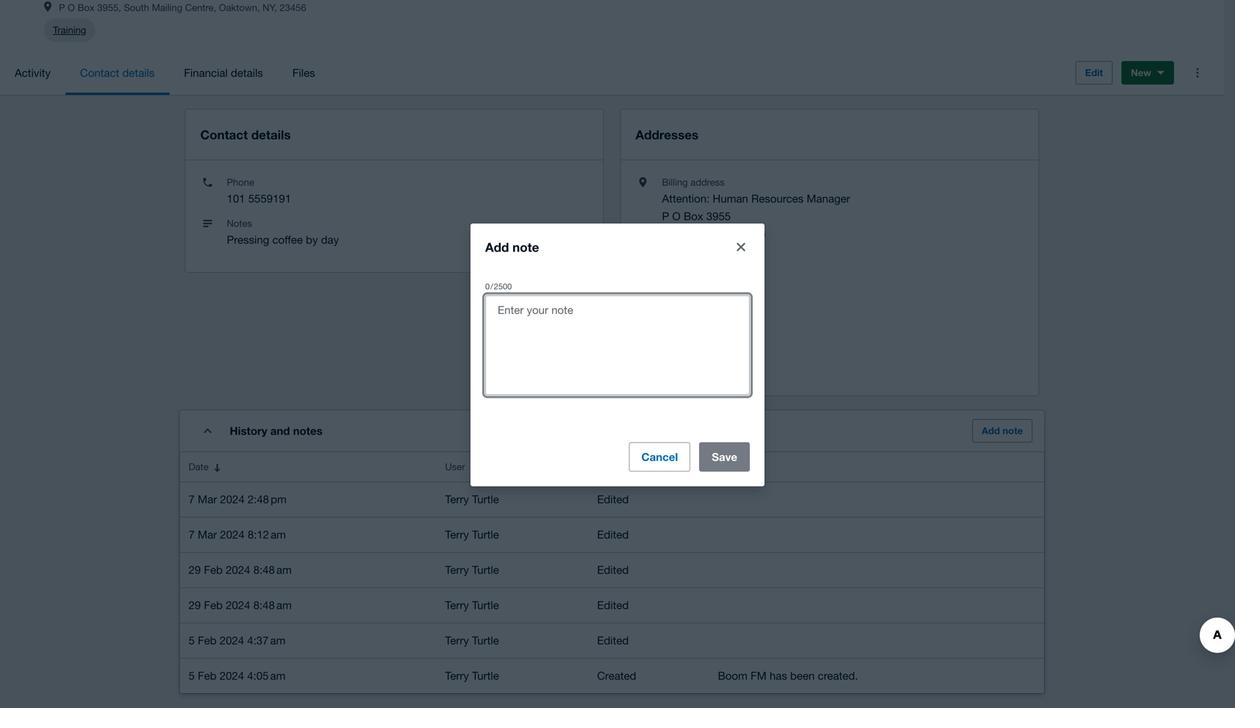 Task type: locate. For each thing, give the bounding box(es) containing it.
29 feb 2024 8:48 am down the '7 mar 2024 8:12 am'
[[189, 563, 292, 576]]

delivery
[[662, 288, 696, 300]]

add note inside dialog
[[485, 240, 539, 254]]

1 vertical spatial p
[[662, 210, 669, 223]]

3 terry turtle from the top
[[445, 563, 499, 576]]

feb down 5 feb 2024 4:37 am
[[198, 669, 217, 682]]

contact down training button
[[80, 66, 119, 79]]

2 terry from the top
[[445, 528, 469, 541]]

human
[[713, 192, 748, 205]]

mar for 7 mar 2024 8:12 am
[[198, 528, 217, 541]]

1 vertical spatial mar
[[198, 528, 217, 541]]

user button
[[436, 452, 588, 482]]

0 vertical spatial address
[[691, 177, 725, 188]]

0 horizontal spatial contact details
[[80, 66, 155, 79]]

1 vertical spatial mailing
[[695, 227, 730, 240]]

p o box 3955, south mailing centre, oaktown, ny, 23456
[[59, 2, 306, 13]]

edit
[[1085, 67, 1103, 78]]

0 vertical spatial mailing
[[152, 2, 182, 13]]

details right financial
[[231, 66, 263, 79]]

edit button
[[1076, 61, 1113, 85]]

mar for 7 mar 2024 2:48 pm
[[198, 493, 217, 506]]

4 terry from the top
[[445, 599, 469, 612]]

menu
[[0, 51, 1064, 95]]

cancel button down 3955 at top
[[727, 232, 756, 262]]

0 vertical spatial 29
[[189, 563, 201, 576]]

7 for 7 mar 2024 2:48 pm
[[189, 493, 195, 506]]

1 vertical spatial contact details
[[200, 127, 291, 142]]

history
[[230, 424, 267, 438]]

1 terry turtle from the top
[[445, 493, 499, 506]]

1 vertical spatial box
[[684, 210, 704, 223]]

2 mar from the top
[[198, 528, 217, 541]]

0 vertical spatial add note
[[485, 240, 539, 254]]

6 terry turtle from the top
[[445, 669, 499, 682]]

mar down date
[[198, 493, 217, 506]]

date
[[189, 461, 209, 473]]

0 vertical spatial 29 feb 2024 8:48 am
[[189, 563, 292, 576]]

south up oaktown
[[662, 227, 691, 240]]

mar
[[198, 493, 217, 506], [198, 528, 217, 541]]

101 up san
[[662, 304, 681, 317]]

0 vertical spatial 7
[[189, 493, 195, 506]]

box
[[78, 2, 95, 13], [684, 210, 704, 223]]

0 vertical spatial o
[[68, 2, 75, 13]]

0 horizontal spatial mailing
[[152, 2, 182, 13]]

south inside billing address attention : human resources manager p o box 3955 south mailing centre oaktown 23456
[[662, 227, 691, 240]]

contact details
[[80, 66, 155, 79], [200, 127, 291, 142]]

1 vertical spatial 7
[[189, 528, 195, 541]]

1 vertical spatial add
[[982, 425, 1000, 437]]

1 horizontal spatial p
[[662, 210, 669, 223]]

7
[[189, 493, 195, 506], [189, 528, 195, 541]]

contact inside 'button'
[[80, 66, 119, 79]]

menu containing activity
[[0, 51, 1064, 95]]

2 29 from the top
[[189, 599, 201, 612]]

2
[[745, 304, 751, 317]]

0 horizontal spatial 23456
[[280, 2, 306, 13]]

0 horizontal spatial add note
[[485, 240, 539, 254]]

2 turtle from the top
[[472, 528, 499, 541]]

1 horizontal spatial box
[[684, 210, 704, 223]]

oaktown,
[[219, 2, 260, 13]]

1 mar from the top
[[198, 493, 217, 506]]

fl
[[733, 304, 742, 317]]

7 mar 2024 8:12 am
[[189, 528, 286, 541]]

been
[[790, 669, 815, 682]]

add note button
[[973, 419, 1033, 443]]

0 horizontal spatial p
[[59, 2, 65, 13]]

1 vertical spatial note
[[1003, 425, 1023, 437]]

1 horizontal spatial 101
[[662, 304, 681, 317]]

box inside billing address attention : human resources manager p o box 3955 south mailing centre oaktown 23456
[[684, 210, 704, 223]]

contact details inside contact details 'button'
[[80, 66, 155, 79]]

cancel button
[[727, 232, 756, 262], [629, 442, 691, 472]]

1 horizontal spatial o
[[672, 210, 681, 223]]

2024 up 5 feb 2024 4:37 am
[[226, 599, 250, 612]]

0 vertical spatial note
[[513, 240, 539, 254]]

contact details up phone
[[200, 127, 291, 142]]

7 down 7 mar 2024 2:48 pm
[[189, 528, 195, 541]]

south
[[124, 2, 149, 13], [662, 227, 691, 240]]

0 vertical spatial south
[[124, 2, 149, 13]]

1 vertical spatial 29 feb 2024 8:48 am
[[189, 599, 292, 612]]

8:48 am
[[253, 563, 292, 576], [253, 599, 292, 612]]

1 29 from the top
[[189, 563, 201, 576]]

files
[[293, 66, 315, 79]]

1 horizontal spatial contact details
[[200, 127, 291, 142]]

8:12 am
[[248, 528, 286, 541]]

address inside billing address attention : human resources manager p o box 3955 south mailing centre oaktown 23456
[[691, 177, 725, 188]]

1 horizontal spatial south
[[662, 227, 691, 240]]

8:48 am down the 8:12 am
[[253, 563, 292, 576]]

note
[[513, 240, 539, 254], [1003, 425, 1023, 437]]

note inside button
[[1003, 425, 1023, 437]]

1 horizontal spatial mailing
[[695, 227, 730, 240]]

mar down 7 mar 2024 2:48 pm
[[198, 528, 217, 541]]

details up phone
[[251, 127, 291, 142]]

0 horizontal spatial note
[[513, 240, 539, 254]]

add note
[[485, 240, 539, 254], [982, 425, 1023, 437]]

mailing down 3955 at top
[[695, 227, 730, 240]]

101 down phone
[[227, 192, 245, 205]]

contact up phone
[[200, 127, 248, 142]]

terry turtle
[[445, 493, 499, 506], [445, 528, 499, 541], [445, 563, 499, 576], [445, 599, 499, 612], [445, 634, 499, 647], [445, 669, 499, 682]]

2024
[[220, 493, 245, 506], [220, 528, 245, 541], [226, 563, 250, 576], [226, 599, 250, 612], [220, 634, 244, 647], [220, 669, 244, 682]]

mailing
[[152, 2, 182, 13], [695, 227, 730, 240]]

box down attention
[[684, 210, 704, 223]]

1 vertical spatial address
[[699, 288, 733, 300]]

o inside billing address attention : human resources manager p o box 3955 south mailing centre oaktown 23456
[[672, 210, 681, 223]]

addresses
[[636, 127, 699, 142]]

created
[[597, 669, 637, 682]]

1 vertical spatial cancel button
[[629, 442, 691, 472]]

5 feb 2024 4:37 am
[[189, 634, 286, 647]]

1 vertical spatial 29
[[189, 599, 201, 612]]

1 horizontal spatial 23456
[[710, 245, 740, 258]]

7 down date
[[189, 493, 195, 506]]

coffee
[[272, 233, 303, 246]]

23456 down centre
[[710, 245, 740, 258]]

101
[[227, 192, 245, 205], [662, 304, 681, 317]]

1 horizontal spatial contact
[[200, 127, 248, 142]]

1 horizontal spatial note
[[1003, 425, 1023, 437]]

23456 right ny,
[[280, 2, 306, 13]]

o up training
[[68, 2, 75, 13]]

4 terry turtle from the top
[[445, 599, 499, 612]]

1 vertical spatial contact
[[200, 127, 248, 142]]

94111
[[736, 321, 766, 334]]

billing address image
[[44, 2, 51, 12]]

0 horizontal spatial cancel button
[[629, 442, 691, 472]]

2 7 from the top
[[189, 528, 195, 541]]

29 feb 2024 8:48 am up 5 feb 2024 4:37 am
[[189, 599, 292, 612]]

0 vertical spatial cancel button
[[727, 232, 756, 262]]

4:05 am
[[247, 669, 286, 682]]

contact details down training button
[[80, 66, 155, 79]]

has
[[770, 669, 787, 682]]

23456
[[280, 2, 306, 13], [710, 245, 740, 258]]

1 29 feb 2024 8:48 am from the top
[[189, 563, 292, 576]]

address for green
[[699, 288, 733, 300]]

1 horizontal spatial add note
[[982, 425, 1023, 437]]

0 horizontal spatial contact
[[80, 66, 119, 79]]

0 horizontal spatial add
[[485, 240, 509, 254]]

cancel
[[642, 450, 678, 463]]

toggle button
[[193, 416, 222, 446]]

29 down the '7 mar 2024 8:12 am'
[[189, 563, 201, 576]]

0 vertical spatial 101
[[227, 192, 245, 205]]

8:48 am up the 4:37 am
[[253, 599, 292, 612]]

p right billing address image
[[59, 2, 65, 13]]

0 vertical spatial p
[[59, 2, 65, 13]]

0 vertical spatial mar
[[198, 493, 217, 506]]

1 vertical spatial 8:48 am
[[253, 599, 292, 612]]

financial details button
[[169, 51, 278, 95]]

4 turtle from the top
[[472, 599, 499, 612]]

san
[[662, 321, 681, 334]]

turtle
[[472, 493, 499, 506], [472, 528, 499, 541], [472, 563, 499, 576], [472, 599, 499, 612], [472, 634, 499, 647], [472, 669, 499, 682]]

0 vertical spatial 5
[[189, 634, 195, 647]]

edited
[[597, 493, 629, 506], [597, 528, 629, 541], [597, 563, 629, 576], [597, 599, 629, 612], [597, 634, 629, 647]]

1 vertical spatial 23456
[[710, 245, 740, 258]]

box left 3955,
[[78, 2, 95, 13]]

address up :
[[691, 177, 725, 188]]

feb up 5 feb 2024 4:05 am
[[198, 634, 217, 647]]

1 5 from the top
[[189, 634, 195, 647]]

5 edited from the top
[[597, 634, 629, 647]]

address for :
[[691, 177, 725, 188]]

1 vertical spatial 5
[[189, 669, 195, 682]]

29 feb 2024 8:48 am
[[189, 563, 292, 576], [189, 599, 292, 612]]

details inside contact details 'button'
[[122, 66, 155, 79]]

0 vertical spatial add
[[485, 240, 509, 254]]

add
[[485, 240, 509, 254], [982, 425, 1000, 437]]

1 terry from the top
[[445, 493, 469, 506]]

address up st,
[[699, 288, 733, 300]]

0 vertical spatial contact details
[[80, 66, 155, 79]]

details left financial
[[122, 66, 155, 79]]

1 horizontal spatial add
[[982, 425, 1000, 437]]

1 7 from the top
[[189, 493, 195, 506]]

3 terry from the top
[[445, 563, 469, 576]]

0 vertical spatial box
[[78, 2, 95, 13]]

2 5 from the top
[[189, 669, 195, 682]]

resources
[[752, 192, 804, 205]]

5 terry from the top
[[445, 634, 469, 647]]

feb
[[204, 563, 223, 576], [204, 599, 223, 612], [198, 634, 217, 647], [198, 669, 217, 682]]

contact
[[80, 66, 119, 79], [200, 127, 248, 142]]

0 horizontal spatial 101
[[227, 192, 245, 205]]

0 vertical spatial 8:48 am
[[253, 563, 292, 576]]

address inside delivery address 101 green st, fl 2 san francisco 94111
[[699, 288, 733, 300]]

5 up 5 feb 2024 4:05 am
[[189, 634, 195, 647]]

5559191
[[248, 192, 291, 205]]

mailing inside billing address attention : human resources manager p o box 3955 south mailing centre oaktown 23456
[[695, 227, 730, 240]]

o down attention
[[672, 210, 681, 223]]

notes
[[227, 218, 252, 229]]

note inside dialog
[[513, 240, 539, 254]]

29
[[189, 563, 201, 576], [189, 599, 201, 612]]

p down attention
[[662, 210, 669, 223]]

cancel button left save
[[629, 442, 691, 472]]

list of history for this document element
[[180, 452, 1045, 694]]

mailing left centre,
[[152, 2, 182, 13]]

1 vertical spatial south
[[662, 227, 691, 240]]

1 vertical spatial add note
[[982, 425, 1023, 437]]

south right 3955,
[[124, 2, 149, 13]]

details inside financial details button
[[231, 66, 263, 79]]

1 vertical spatial o
[[672, 210, 681, 223]]

p
[[59, 2, 65, 13], [662, 210, 669, 223]]

cancel button containing cancel
[[629, 442, 691, 472]]

details
[[122, 66, 155, 79], [231, 66, 263, 79], [251, 127, 291, 142]]

boom fm has been created.
[[718, 669, 858, 682]]

5
[[189, 634, 195, 647], [189, 669, 195, 682]]

p inside billing address attention : human resources manager p o box 3955 south mailing centre oaktown 23456
[[662, 210, 669, 223]]

5 down 5 feb 2024 4:37 am
[[189, 669, 195, 682]]

29 up 5 feb 2024 4:37 am
[[189, 599, 201, 612]]

toggle image
[[204, 428, 212, 434]]

0 vertical spatial contact
[[80, 66, 119, 79]]

phone
[[227, 177, 254, 188]]

terry
[[445, 493, 469, 506], [445, 528, 469, 541], [445, 563, 469, 576], [445, 599, 469, 612], [445, 634, 469, 647], [445, 669, 469, 682]]

1 vertical spatial 101
[[662, 304, 681, 317]]

billing address attention : human resources manager p o box 3955 south mailing centre oaktown 23456
[[662, 177, 850, 258]]



Task type: vqa. For each thing, say whether or not it's contained in the screenshot.
23
no



Task type: describe. For each thing, give the bounding box(es) containing it.
1 edited from the top
[[597, 493, 629, 506]]

2 29 feb 2024 8:48 am from the top
[[189, 599, 292, 612]]

7 mar 2024 2:48 pm
[[189, 493, 287, 506]]

green
[[684, 304, 714, 317]]

0
[[485, 281, 490, 291]]

manager
[[807, 192, 850, 205]]

101 inside delivery address 101 green st, fl 2 san francisco 94111
[[662, 304, 681, 317]]

add note inside button
[[982, 425, 1023, 437]]

new button
[[1122, 61, 1174, 85]]

2:48 pm
[[248, 493, 287, 506]]

cancel image
[[737, 243, 746, 251]]

created.
[[818, 669, 858, 682]]

centre
[[733, 227, 766, 240]]

5 feb 2024 4:05 am
[[189, 669, 286, 682]]

details for contact details 'button'
[[122, 66, 155, 79]]

activity button
[[0, 51, 65, 95]]

new
[[1131, 67, 1152, 78]]

notes
[[293, 424, 323, 438]]

3 turtle from the top
[[472, 563, 499, 576]]

4 edited from the top
[[597, 599, 629, 612]]

/
[[491, 281, 493, 291]]

delivery address 101 green st, fl 2 san francisco 94111
[[662, 288, 766, 334]]

3 edited from the top
[[597, 563, 629, 576]]

0 / 2500
[[485, 281, 512, 291]]

2024 left 4:05 am
[[220, 669, 244, 682]]

detail
[[718, 461, 742, 473]]

0 horizontal spatial south
[[124, 2, 149, 13]]

7 for 7 mar 2024 8:12 am
[[189, 528, 195, 541]]

by
[[306, 233, 318, 246]]

3955,
[[97, 2, 121, 13]]

4:37 am
[[247, 634, 286, 647]]

6 turtle from the top
[[472, 669, 499, 682]]

save
[[712, 450, 738, 463]]

2 terry turtle from the top
[[445, 528, 499, 541]]

5 for 5 feb 2024 4:37 am
[[189, 634, 195, 647]]

0 vertical spatial 23456
[[280, 2, 306, 13]]

pressing
[[227, 233, 269, 246]]

training
[[53, 24, 86, 36]]

feb down the '7 mar 2024 8:12 am'
[[204, 563, 223, 576]]

fm
[[751, 669, 767, 682]]

2024 down the '7 mar 2024 8:12 am'
[[226, 563, 250, 576]]

boom
[[718, 669, 748, 682]]

5 turtle from the top
[[472, 634, 499, 647]]

financial
[[184, 66, 228, 79]]

ny,
[[263, 2, 277, 13]]

23456 inside billing address attention : human resources manager p o box 3955 south mailing centre oaktown 23456
[[710, 245, 740, 258]]

2024 left the 4:37 am
[[220, 634, 244, 647]]

phone 101 5559191
[[227, 177, 291, 205]]

2024 left the 8:12 am
[[220, 528, 245, 541]]

add inside button
[[982, 425, 1000, 437]]

francisco
[[685, 321, 733, 334]]

detail button
[[709, 452, 1045, 482]]

billing
[[662, 177, 688, 188]]

history and notes
[[230, 424, 323, 438]]

save button
[[700, 442, 750, 472]]

training button
[[53, 18, 86, 42]]

details for financial details button
[[231, 66, 263, 79]]

1 horizontal spatial cancel button
[[727, 232, 756, 262]]

:
[[707, 192, 710, 205]]

st,
[[717, 304, 730, 317]]

feb up 5 feb 2024 4:37 am
[[204, 599, 223, 612]]

add note dialog
[[471, 223, 765, 486]]

activity
[[15, 66, 51, 79]]

centre,
[[185, 2, 216, 13]]

2024 left the 2:48 pm
[[220, 493, 245, 506]]

1 turtle from the top
[[472, 493, 499, 506]]

date button
[[180, 452, 436, 482]]

6 terry from the top
[[445, 669, 469, 682]]

Enter your note text field
[[486, 296, 749, 394]]

add inside dialog
[[485, 240, 509, 254]]

and
[[270, 424, 290, 438]]

2 8:48 am from the top
[[253, 599, 292, 612]]

user
[[445, 461, 465, 473]]

1 8:48 am from the top
[[253, 563, 292, 576]]

contact details button
[[65, 51, 169, 95]]

5 terry turtle from the top
[[445, 634, 499, 647]]

notes pressing coffee by day
[[227, 218, 339, 246]]

financial details
[[184, 66, 263, 79]]

oaktown
[[662, 245, 707, 258]]

files button
[[278, 51, 330, 95]]

101 inside phone 101 5559191
[[227, 192, 245, 205]]

2500
[[494, 281, 512, 291]]

2 edited from the top
[[597, 528, 629, 541]]

attention
[[662, 192, 707, 205]]

3955
[[707, 210, 731, 223]]

5 for 5 feb 2024 4:05 am
[[189, 669, 195, 682]]

day
[[321, 233, 339, 246]]

0 horizontal spatial box
[[78, 2, 95, 13]]

0 horizontal spatial o
[[68, 2, 75, 13]]



